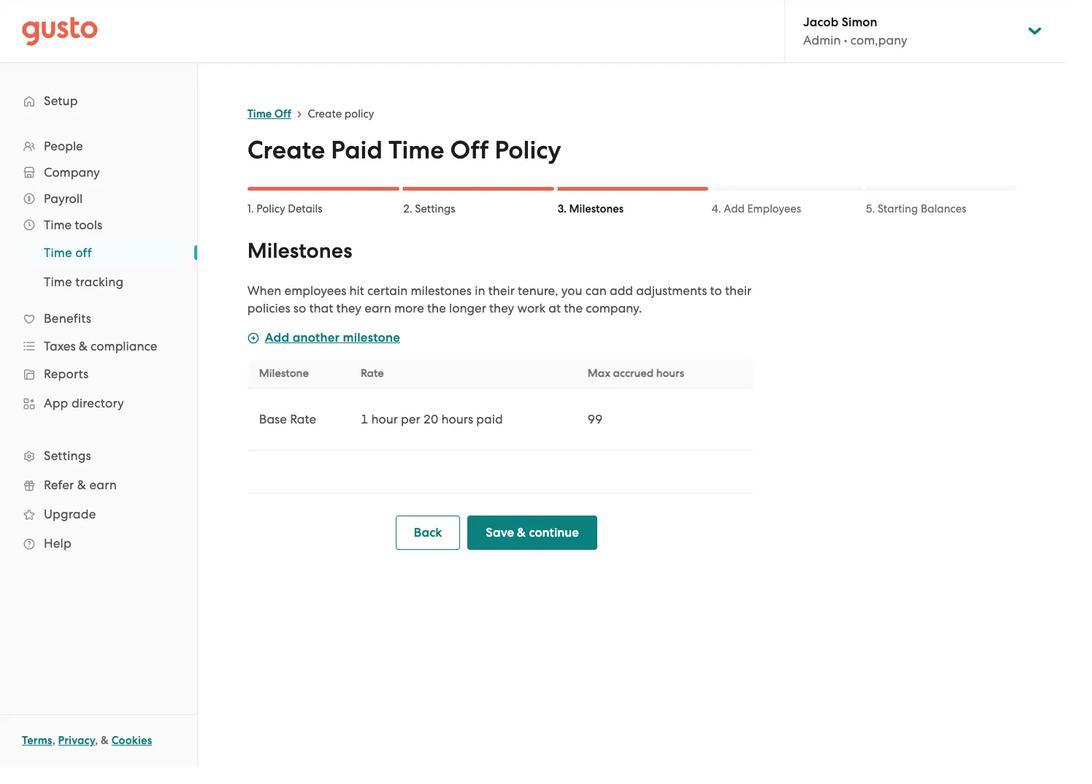 Task type: locate. For each thing, give the bounding box(es) containing it.
add another milestone button
[[248, 330, 401, 347]]

0 horizontal spatial their
[[489, 284, 515, 298]]

time inside dropdown button
[[44, 218, 72, 232]]

0 vertical spatial earn
[[365, 301, 392, 316]]

settings down create paid time off policy
[[415, 202, 456, 216]]

back
[[414, 525, 442, 541]]

& left the cookies
[[101, 734, 109, 748]]

time off
[[44, 246, 92, 260]]

tracking
[[75, 275, 124, 289]]

settings up refer
[[44, 449, 91, 463]]

off
[[275, 107, 291, 121], [451, 135, 489, 165]]

refer & earn link
[[15, 472, 183, 498]]

time tracking
[[44, 275, 124, 289]]

milestone
[[259, 367, 309, 380]]

1 horizontal spatial settings
[[415, 202, 456, 216]]

policy
[[495, 135, 562, 165], [257, 202, 285, 216]]

simon
[[842, 15, 878, 30]]

rate right 'base'
[[290, 412, 317, 427]]

0 horizontal spatial policy
[[257, 202, 285, 216]]

1 vertical spatial policy
[[257, 202, 285, 216]]

& for compliance
[[79, 339, 88, 354]]

company button
[[15, 159, 183, 186]]

home image
[[22, 16, 98, 46]]

milestones
[[411, 284, 472, 298]]

0 vertical spatial hours
[[657, 367, 685, 380]]

rate
[[361, 367, 384, 380], [290, 412, 317, 427]]

certain
[[368, 284, 408, 298]]

benefits
[[44, 311, 91, 326]]

& right save
[[517, 525, 526, 541]]

& for earn
[[77, 478, 86, 493]]

1 vertical spatial off
[[451, 135, 489, 165]]

setup link
[[15, 88, 183, 114]]

refer
[[44, 478, 74, 493]]

,
[[52, 734, 55, 748], [95, 734, 98, 748]]

people button
[[15, 133, 183, 159]]

earn
[[365, 301, 392, 316], [89, 478, 117, 493]]

0 vertical spatial create
[[308, 107, 342, 121]]

off
[[75, 246, 92, 260]]

0 horizontal spatial settings
[[44, 449, 91, 463]]

0 vertical spatial policy
[[495, 135, 562, 165]]

1 list from the top
[[0, 133, 197, 558]]

0 vertical spatial off
[[275, 107, 291, 121]]

& right taxes
[[79, 339, 88, 354]]

max
[[588, 367, 611, 380]]

settings
[[415, 202, 456, 216], [44, 449, 91, 463]]

0 horizontal spatial rate
[[290, 412, 317, 427]]

so
[[294, 301, 306, 316]]

create down time off link on the left top of the page
[[248, 135, 325, 165]]

work
[[518, 301, 546, 316]]

taxes
[[44, 339, 76, 354]]

accrued
[[614, 367, 654, 380]]

0 horizontal spatial milestones
[[248, 238, 353, 264]]

& right refer
[[77, 478, 86, 493]]

hours right the accrued
[[657, 367, 685, 380]]

1 horizontal spatial hours
[[657, 367, 685, 380]]

2 list from the top
[[0, 238, 197, 297]]

0 vertical spatial settings
[[415, 202, 456, 216]]

1 vertical spatial settings
[[44, 449, 91, 463]]

paid
[[477, 412, 503, 427]]

0 vertical spatial rate
[[361, 367, 384, 380]]

1 vertical spatial rate
[[290, 412, 317, 427]]

1 horizontal spatial they
[[490, 301, 515, 316]]

0 vertical spatial add
[[724, 202, 745, 216]]

time for time off
[[44, 246, 72, 260]]

add inside button
[[265, 330, 290, 346]]

the down milestones
[[427, 301, 446, 316]]

0 horizontal spatial add
[[265, 330, 290, 346]]

create
[[308, 107, 342, 121], [248, 135, 325, 165]]

settings link
[[15, 443, 183, 469]]

paid
[[331, 135, 383, 165]]

0 horizontal spatial off
[[275, 107, 291, 121]]

benefits link
[[15, 305, 183, 332]]

balances
[[921, 202, 967, 216]]

time
[[248, 107, 272, 121], [389, 135, 445, 165], [44, 218, 72, 232], [44, 246, 72, 260], [44, 275, 72, 289]]

1 horizontal spatial add
[[724, 202, 745, 216]]

they
[[337, 301, 362, 316], [490, 301, 515, 316]]

compliance
[[91, 339, 157, 354]]

1 horizontal spatial their
[[726, 284, 752, 298]]

1 vertical spatial create
[[248, 135, 325, 165]]

list containing time off
[[0, 238, 197, 297]]

rate down milestone
[[361, 367, 384, 380]]

hours right '20'
[[442, 412, 474, 427]]

another
[[293, 330, 340, 346]]

create for create policy
[[308, 107, 342, 121]]

time off link
[[248, 107, 291, 121]]

, left the cookies
[[95, 734, 98, 748]]

earn up upgrade link
[[89, 478, 117, 493]]

employees
[[748, 202, 802, 216]]

•
[[845, 33, 848, 48]]

their right "in"
[[489, 284, 515, 298]]

& inside "dropdown button"
[[79, 339, 88, 354]]

you
[[562, 284, 583, 298]]

earn down the certain
[[365, 301, 392, 316]]

1 horizontal spatial policy
[[495, 135, 562, 165]]

time tools button
[[15, 212, 183, 238]]

2 , from the left
[[95, 734, 98, 748]]

& inside button
[[517, 525, 526, 541]]

taxes & compliance button
[[15, 333, 183, 360]]

their right to
[[726, 284, 752, 298]]

add for add employees
[[724, 202, 745, 216]]

add
[[724, 202, 745, 216], [265, 330, 290, 346]]

1 horizontal spatial the
[[564, 301, 583, 316]]

app directory
[[44, 396, 124, 411]]

add left employees at the top
[[724, 202, 745, 216]]

time off
[[248, 107, 291, 121]]

to
[[711, 284, 723, 298]]

list
[[0, 133, 197, 558], [0, 238, 197, 297]]

privacy link
[[58, 734, 95, 748]]

the down you
[[564, 301, 583, 316]]

, left privacy
[[52, 734, 55, 748]]

20
[[424, 412, 439, 427]]

1 horizontal spatial earn
[[365, 301, 392, 316]]

save & continue
[[486, 525, 580, 541]]

cookies
[[112, 734, 152, 748]]

1 horizontal spatial off
[[451, 135, 489, 165]]

0 horizontal spatial the
[[427, 301, 446, 316]]

per
[[401, 412, 421, 427]]

setup
[[44, 94, 78, 108]]

time for time off
[[248, 107, 272, 121]]

milestone
[[343, 330, 401, 346]]

0 horizontal spatial earn
[[89, 478, 117, 493]]

earn inside list
[[89, 478, 117, 493]]

99
[[588, 412, 603, 427]]

add down policies
[[265, 330, 290, 346]]

0 horizontal spatial hours
[[442, 412, 474, 427]]

time for time tools
[[44, 218, 72, 232]]

policy
[[345, 107, 375, 121]]

they down hit
[[337, 301, 362, 316]]

hour
[[372, 412, 398, 427]]

0 horizontal spatial they
[[337, 301, 362, 316]]

1 vertical spatial earn
[[89, 478, 117, 493]]

1 vertical spatial add
[[265, 330, 290, 346]]

0 horizontal spatial ,
[[52, 734, 55, 748]]

help link
[[15, 531, 183, 557]]

1 horizontal spatial ,
[[95, 734, 98, 748]]

create left policy
[[308, 107, 342, 121]]

0 vertical spatial milestones
[[570, 202, 624, 216]]

they left work
[[490, 301, 515, 316]]

time for time tracking
[[44, 275, 72, 289]]

&
[[79, 339, 88, 354], [77, 478, 86, 493], [517, 525, 526, 541], [101, 734, 109, 748]]

at
[[549, 301, 561, 316]]



Task type: vqa. For each thing, say whether or not it's contained in the screenshot.
Help
yes



Task type: describe. For each thing, give the bounding box(es) containing it.
& for continue
[[517, 525, 526, 541]]

2 their from the left
[[726, 284, 752, 298]]

1 , from the left
[[52, 734, 55, 748]]

employees
[[285, 284, 347, 298]]

1 horizontal spatial milestones
[[570, 202, 624, 216]]

help
[[44, 536, 72, 551]]

jacob
[[804, 15, 839, 30]]

company.
[[586, 301, 642, 316]]

1 their from the left
[[489, 284, 515, 298]]

reports
[[44, 367, 89, 381]]

directory
[[72, 396, 124, 411]]

policies
[[248, 301, 291, 316]]

earn inside "when employees hit certain milestones in their tenure, you can add adjustments to their policies so that they earn more the longer they work at the company."
[[365, 301, 392, 316]]

payroll button
[[15, 186, 183, 212]]

1 they from the left
[[337, 301, 362, 316]]

back button
[[396, 516, 461, 550]]

max accrued hours
[[588, 367, 685, 380]]

in
[[475, 284, 486, 298]]

save
[[486, 525, 515, 541]]

starting balances
[[878, 202, 967, 216]]

app directory link
[[15, 390, 183, 417]]

app
[[44, 396, 68, 411]]

when employees hit certain milestones in their tenure, you can add adjustments to their policies so that they earn more the longer they work at the company.
[[248, 284, 752, 316]]

starting
[[878, 202, 919, 216]]

payroll
[[44, 191, 83, 206]]

cookies button
[[112, 732, 152, 750]]

2 the from the left
[[564, 301, 583, 316]]

can
[[586, 284, 607, 298]]

upgrade
[[44, 507, 96, 522]]

2 they from the left
[[490, 301, 515, 316]]

add for add another milestone
[[265, 330, 290, 346]]

create for create paid time off policy
[[248, 135, 325, 165]]

more
[[395, 301, 424, 316]]

people
[[44, 139, 83, 153]]

save & continue button
[[468, 516, 598, 550]]

tools
[[75, 218, 102, 232]]

hit
[[350, 284, 365, 298]]

1 the from the left
[[427, 301, 446, 316]]

com,pany
[[851, 33, 908, 48]]

time tracking link
[[26, 269, 183, 295]]

jacob simon admin • com,pany
[[804, 15, 908, 48]]

terms , privacy , & cookies
[[22, 734, 152, 748]]

add
[[610, 284, 634, 298]]

policy details
[[257, 202, 323, 216]]

create paid time off policy
[[248, 135, 562, 165]]

1 vertical spatial milestones
[[248, 238, 353, 264]]

1
[[361, 412, 368, 427]]

adjustments
[[637, 284, 708, 298]]

add another milestone
[[265, 330, 401, 346]]

base rate
[[259, 412, 317, 427]]

refer & earn
[[44, 478, 117, 493]]

time tools
[[44, 218, 102, 232]]

gusto navigation element
[[0, 63, 197, 582]]

create policy
[[308, 107, 375, 121]]

when
[[248, 284, 282, 298]]

that
[[309, 301, 334, 316]]

upgrade link
[[15, 501, 183, 528]]

terms
[[22, 734, 52, 748]]

1 vertical spatial hours
[[442, 412, 474, 427]]

details
[[288, 202, 323, 216]]

taxes & compliance
[[44, 339, 157, 354]]

base
[[259, 412, 287, 427]]

time off link
[[26, 240, 183, 266]]

continue
[[529, 525, 580, 541]]

company
[[44, 165, 100, 180]]

list containing people
[[0, 133, 197, 558]]

tenure,
[[518, 284, 559, 298]]

privacy
[[58, 734, 95, 748]]

terms link
[[22, 734, 52, 748]]

1 hour per 20 hours paid
[[361, 412, 503, 427]]

admin
[[804, 33, 842, 48]]

settings inside settings link
[[44, 449, 91, 463]]

longer
[[449, 301, 487, 316]]

1 horizontal spatial rate
[[361, 367, 384, 380]]

reports link
[[15, 361, 183, 387]]



